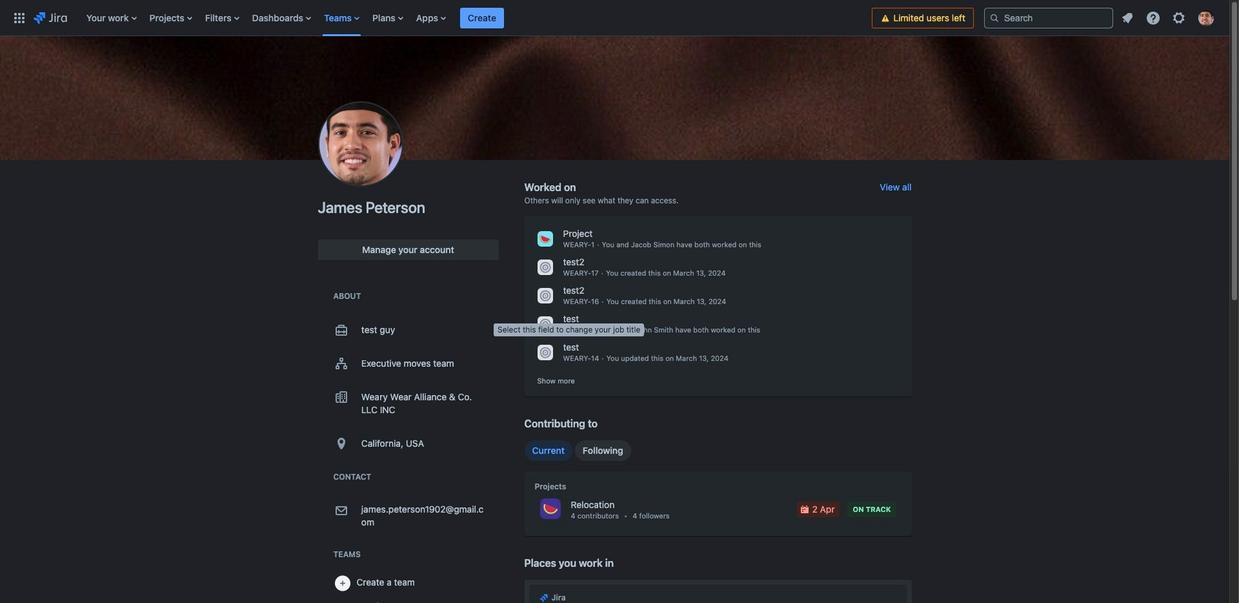 Task type: describe. For each thing, give the bounding box(es) containing it.
profile image actions image
[[353, 136, 368, 152]]

settings image
[[1172, 10, 1188, 26]]

appswitcher icon image
[[12, 10, 27, 26]]

notifications image
[[1121, 10, 1136, 26]]

0 horizontal spatial list
[[80, 0, 873, 36]]

primary element
[[8, 0, 873, 36]]

Search field
[[985, 7, 1114, 28]]

your profile and settings image
[[1199, 10, 1215, 26]]



Task type: vqa. For each thing, say whether or not it's contained in the screenshot.
Star Test Service Project 'image'
no



Task type: locate. For each thing, give the bounding box(es) containing it.
search image
[[990, 13, 1000, 23]]

list item
[[460, 0, 504, 36]]

jira image
[[539, 593, 549, 603], [539, 593, 549, 603]]

help image
[[1146, 10, 1162, 26]]

jira image
[[34, 10, 67, 26], [34, 10, 67, 26]]

tooltip
[[494, 324, 645, 336]]

list
[[80, 0, 873, 36], [1117, 6, 1223, 29]]

1 horizontal spatial list
[[1117, 6, 1223, 29]]

group
[[525, 440, 631, 461]]

None search field
[[985, 7, 1114, 28]]

banner
[[0, 0, 1230, 36]]



